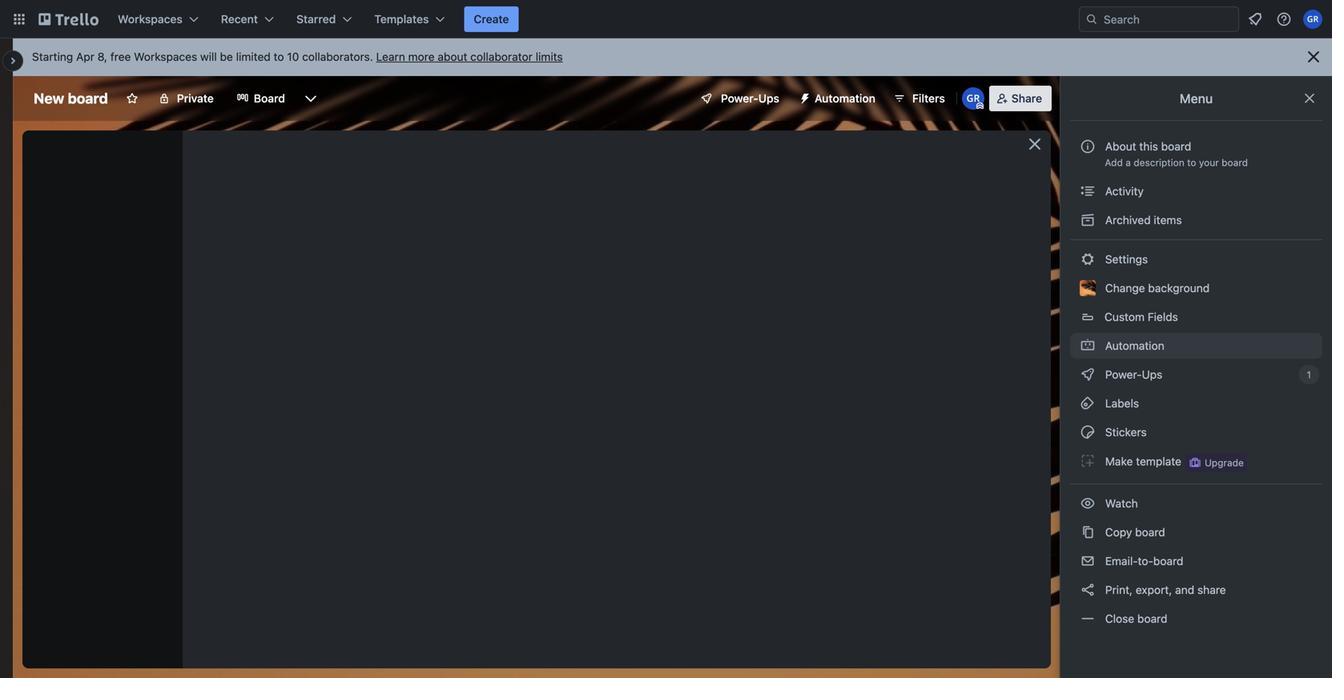 Task type: vqa. For each thing, say whether or not it's contained in the screenshot.
topmost Workspaces
yes



Task type: describe. For each thing, give the bounding box(es) containing it.
collaborators.
[[302, 50, 373, 63]]

board inside text box
[[68, 90, 108, 107]]

archived
[[1105, 214, 1151, 227]]

primary element
[[0, 0, 1332, 38]]

power- inside button
[[721, 92, 759, 105]]

board right your
[[1222, 157, 1248, 168]]

change
[[1105, 282, 1145, 295]]

templates button
[[365, 6, 455, 32]]

to-
[[1138, 555, 1154, 568]]

about
[[1105, 140, 1137, 153]]

upgrade
[[1205, 457, 1244, 469]]

upgrade button
[[1186, 453, 1247, 473]]

description
[[1134, 157, 1185, 168]]

sm image for close board
[[1080, 611, 1096, 627]]

board up print, export, and share on the bottom right
[[1154, 555, 1184, 568]]

sm image for automation
[[1080, 338, 1096, 354]]

starred button
[[287, 6, 362, 32]]

will
[[200, 50, 217, 63]]

sm image for print, export, and share
[[1080, 582, 1096, 598]]

sm image inside automation button
[[792, 86, 815, 108]]

limited
[[236, 50, 271, 63]]

export,
[[1136, 584, 1172, 597]]

your
[[1199, 157, 1219, 168]]

sm image for stickers
[[1080, 425, 1096, 441]]

share button
[[989, 86, 1052, 111]]

recent button
[[211, 6, 284, 32]]

more
[[408, 50, 435, 63]]

a
[[1126, 157, 1131, 168]]

about this board add a description to your board
[[1105, 140, 1248, 168]]

sm image for power-ups
[[1080, 367, 1096, 383]]

email-
[[1105, 555, 1138, 568]]

starred
[[296, 12, 336, 26]]

sm image for email-to-board
[[1080, 554, 1096, 570]]

labels link
[[1070, 391, 1323, 417]]

1
[[1307, 369, 1312, 381]]

automation link
[[1070, 333, 1323, 359]]

sm image for archived items
[[1080, 212, 1096, 228]]

email-to-board
[[1102, 555, 1184, 568]]

and
[[1175, 584, 1195, 597]]

print,
[[1105, 584, 1133, 597]]

board inside 'link'
[[1138, 612, 1168, 626]]

private button
[[148, 86, 223, 111]]

starting
[[32, 50, 73, 63]]

watch link
[[1070, 491, 1323, 517]]

make
[[1105, 455, 1133, 468]]

collaborator
[[470, 50, 533, 63]]

learn
[[376, 50, 405, 63]]

sm image for copy board
[[1080, 525, 1096, 541]]

new
[[34, 90, 64, 107]]

filters button
[[888, 86, 950, 111]]

share
[[1012, 92, 1042, 105]]

background
[[1148, 282, 1210, 295]]

workspaces inside dropdown button
[[118, 12, 183, 26]]

make template
[[1102, 455, 1182, 468]]

activity link
[[1070, 179, 1323, 204]]

settings link
[[1070, 247, 1323, 272]]

templates
[[374, 12, 429, 26]]

stickers link
[[1070, 420, 1323, 445]]

print, export, and share link
[[1070, 578, 1323, 603]]

print, export, and share
[[1102, 584, 1226, 597]]

customize views image
[[303, 91, 319, 107]]

copy board link
[[1070, 520, 1323, 546]]

1 horizontal spatial automation
[[1102, 339, 1165, 353]]

0 vertical spatial greg robinson (gregrobinson96) image
[[1303, 10, 1323, 29]]

0 horizontal spatial to
[[274, 50, 284, 63]]



Task type: locate. For each thing, give the bounding box(es) containing it.
8 sm image from the top
[[1080, 554, 1096, 570]]

board
[[68, 90, 108, 107], [1161, 140, 1192, 153], [1222, 157, 1248, 168], [1135, 526, 1165, 539], [1154, 555, 1184, 568], [1138, 612, 1168, 626]]

sm image for activity
[[1080, 183, 1096, 199]]

add
[[1105, 157, 1123, 168]]

3 sm image from the top
[[1080, 338, 1096, 354]]

sm image inside copy board link
[[1080, 525, 1096, 541]]

sm image left settings
[[1080, 252, 1096, 268]]

sm image
[[1080, 183, 1096, 199], [1080, 212, 1096, 228], [1080, 338, 1096, 354], [1080, 367, 1096, 383], [1080, 425, 1096, 441], [1080, 496, 1096, 512], [1080, 525, 1096, 541], [1080, 554, 1096, 570], [1080, 611, 1096, 627]]

sm image left print,
[[1080, 582, 1096, 598]]

10
[[287, 50, 299, 63]]

automation inside button
[[815, 92, 876, 105]]

9 sm image from the top
[[1080, 611, 1096, 627]]

learn more about collaborator limits link
[[376, 50, 563, 63]]

labels
[[1102, 397, 1139, 410]]

board down export, at the right
[[1138, 612, 1168, 626]]

private
[[177, 92, 214, 105]]

star or unstar board image
[[126, 92, 138, 105]]

power-ups
[[721, 92, 780, 105], [1102, 368, 1166, 381]]

workspaces down workspaces dropdown button
[[134, 50, 197, 63]]

copy
[[1105, 526, 1132, 539]]

custom fields button
[[1070, 304, 1323, 330]]

0 vertical spatial power-
[[721, 92, 759, 105]]

workspaces button
[[108, 6, 208, 32]]

greg robinson (gregrobinson96) image
[[1303, 10, 1323, 29], [962, 87, 984, 110]]

5 sm image from the top
[[1080, 425, 1096, 441]]

items
[[1154, 214, 1182, 227]]

to
[[274, 50, 284, 63], [1187, 157, 1197, 168]]

0 vertical spatial power-ups
[[721, 92, 780, 105]]

to left your
[[1187, 157, 1197, 168]]

limits
[[536, 50, 563, 63]]

custom fields
[[1105, 310, 1178, 324]]

0 vertical spatial ups
[[759, 92, 780, 105]]

sm image for labels
[[1080, 396, 1096, 412]]

board
[[254, 92, 285, 105]]

create
[[474, 12, 509, 26]]

to left 10
[[274, 50, 284, 63]]

1 horizontal spatial power-ups
[[1102, 368, 1166, 381]]

board link
[[227, 86, 295, 111]]

1 vertical spatial greg robinson (gregrobinson96) image
[[962, 87, 984, 110]]

search image
[[1086, 13, 1098, 26]]

recent
[[221, 12, 258, 26]]

new board
[[34, 90, 108, 107]]

close board
[[1102, 612, 1168, 626]]

sm image inside "activity" link
[[1080, 183, 1096, 199]]

power-ups button
[[689, 86, 789, 111]]

create button
[[464, 6, 519, 32]]

8,
[[97, 50, 107, 63]]

1 vertical spatial to
[[1187, 157, 1197, 168]]

1 horizontal spatial greg robinson (gregrobinson96) image
[[1303, 10, 1323, 29]]

starting apr 8, free workspaces will be limited to 10 collaborators. learn more about collaborator limits
[[32, 50, 563, 63]]

close board link
[[1070, 606, 1323, 632]]

sm image for settings
[[1080, 252, 1096, 268]]

activity
[[1102, 185, 1144, 198]]

this member is an admin of this board. image
[[976, 103, 984, 110]]

0 horizontal spatial automation
[[815, 92, 876, 105]]

back to home image
[[38, 6, 99, 32]]

automation button
[[792, 86, 885, 111]]

about
[[438, 50, 467, 63]]

sm image inside close board 'link'
[[1080, 611, 1096, 627]]

fields
[[1148, 310, 1178, 324]]

sm image inside print, export, and share "link"
[[1080, 582, 1096, 598]]

1 vertical spatial workspaces
[[134, 50, 197, 63]]

close
[[1105, 612, 1135, 626]]

apr
[[76, 50, 94, 63]]

Board name text field
[[26, 86, 116, 111]]

sm image inside 'settings' link
[[1080, 252, 1096, 268]]

sm image inside labels link
[[1080, 396, 1096, 412]]

sm image inside archived items link
[[1080, 212, 1096, 228]]

power-ups inside button
[[721, 92, 780, 105]]

automation
[[815, 92, 876, 105], [1102, 339, 1165, 353]]

be
[[220, 50, 233, 63]]

0 horizontal spatial ups
[[759, 92, 780, 105]]

change background link
[[1070, 276, 1323, 301]]

archived items
[[1102, 214, 1182, 227]]

to inside about this board add a description to your board
[[1187, 157, 1197, 168]]

ups down the automation link
[[1142, 368, 1163, 381]]

board up to- on the right of the page
[[1135, 526, 1165, 539]]

open information menu image
[[1276, 11, 1292, 27]]

0 horizontal spatial greg robinson (gregrobinson96) image
[[962, 87, 984, 110]]

template
[[1136, 455, 1182, 468]]

7 sm image from the top
[[1080, 525, 1096, 541]]

sm image
[[792, 86, 815, 108], [1080, 252, 1096, 268], [1080, 396, 1096, 412], [1080, 453, 1096, 469], [1080, 582, 1096, 598]]

sm image left make on the bottom right of the page
[[1080, 453, 1096, 469]]

sm image inside the automation link
[[1080, 338, 1096, 354]]

sm image left labels
[[1080, 396, 1096, 412]]

free
[[110, 50, 131, 63]]

greg robinson (gregrobinson96) image right "filters"
[[962, 87, 984, 110]]

sm image inside watch link
[[1080, 496, 1096, 512]]

custom
[[1105, 310, 1145, 324]]

board up description
[[1161, 140, 1192, 153]]

0 notifications image
[[1246, 10, 1265, 29]]

ups inside button
[[759, 92, 780, 105]]

2 sm image from the top
[[1080, 212, 1096, 228]]

sm image for watch
[[1080, 496, 1096, 512]]

1 horizontal spatial to
[[1187, 157, 1197, 168]]

greg robinson (gregrobinson96) image right open information menu icon
[[1303, 10, 1323, 29]]

4 sm image from the top
[[1080, 367, 1096, 383]]

this
[[1140, 140, 1158, 153]]

settings
[[1102, 253, 1148, 266]]

1 horizontal spatial ups
[[1142, 368, 1163, 381]]

change background
[[1102, 282, 1210, 295]]

0 vertical spatial to
[[274, 50, 284, 63]]

6 sm image from the top
[[1080, 496, 1096, 512]]

1 vertical spatial ups
[[1142, 368, 1163, 381]]

sm image for make template
[[1080, 453, 1096, 469]]

sm image right the power-ups button
[[792, 86, 815, 108]]

stickers
[[1102, 426, 1147, 439]]

automation down custom fields
[[1102, 339, 1165, 353]]

0 horizontal spatial power-
[[721, 92, 759, 105]]

watch
[[1102, 497, 1141, 510]]

board right new on the left top of the page
[[68, 90, 108, 107]]

1 vertical spatial automation
[[1102, 339, 1165, 353]]

filters
[[913, 92, 945, 105]]

0 vertical spatial automation
[[815, 92, 876, 105]]

automation left 'filters' button
[[815, 92, 876, 105]]

share
[[1198, 584, 1226, 597]]

workspaces
[[118, 12, 183, 26], [134, 50, 197, 63]]

workspaces up free
[[118, 12, 183, 26]]

sm image inside 'email-to-board' link
[[1080, 554, 1096, 570]]

Search field
[[1098, 7, 1239, 31]]

ups
[[759, 92, 780, 105], [1142, 368, 1163, 381]]

power-
[[721, 92, 759, 105], [1105, 368, 1142, 381]]

menu
[[1180, 91, 1213, 106]]

copy board
[[1102, 526, 1165, 539]]

email-to-board link
[[1070, 549, 1323, 574]]

ups left automation button
[[759, 92, 780, 105]]

1 vertical spatial power-
[[1105, 368, 1142, 381]]

1 horizontal spatial power-
[[1105, 368, 1142, 381]]

archived items link
[[1070, 208, 1323, 233]]

1 vertical spatial power-ups
[[1102, 368, 1166, 381]]

0 vertical spatial workspaces
[[118, 12, 183, 26]]

sm image inside stickers link
[[1080, 425, 1096, 441]]

0 horizontal spatial power-ups
[[721, 92, 780, 105]]

1 sm image from the top
[[1080, 183, 1096, 199]]



